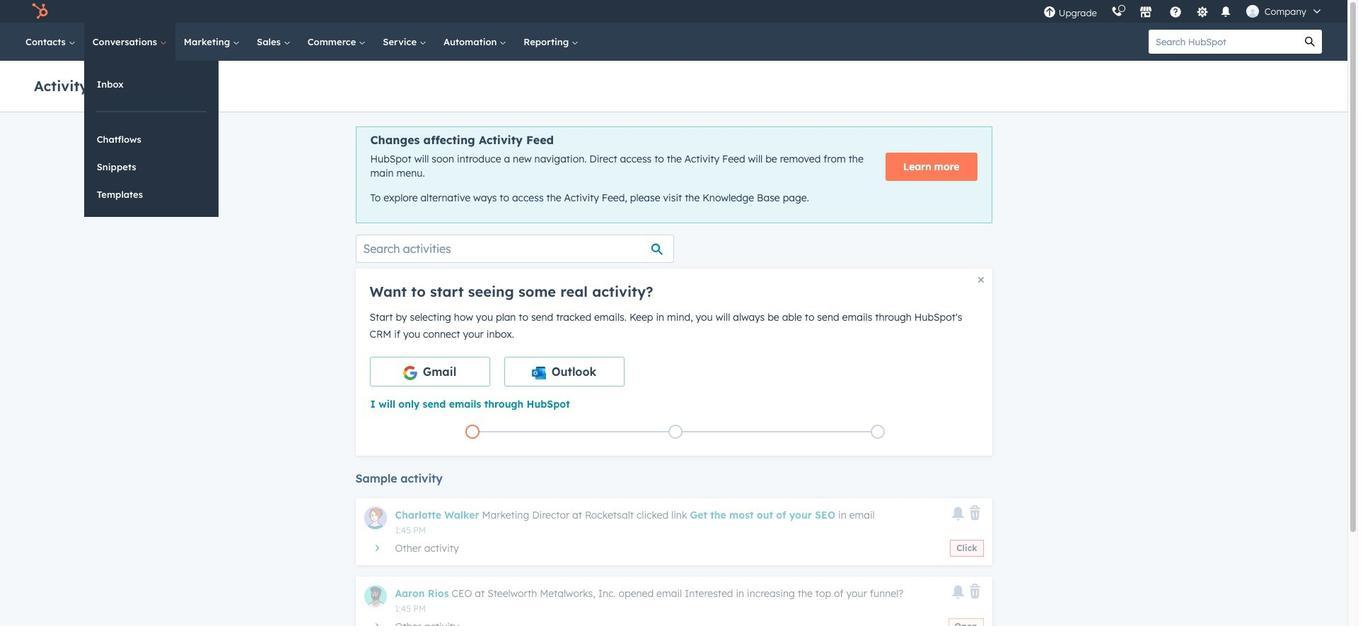 Task type: describe. For each thing, give the bounding box(es) containing it.
conversations menu
[[84, 61, 218, 217]]

marketplaces image
[[1140, 6, 1153, 19]]

jacob simon image
[[1247, 5, 1259, 18]]

close image
[[978, 277, 984, 283]]

onboarding.steps.finalstep.title image
[[875, 429, 882, 437]]



Task type: locate. For each thing, give the bounding box(es) containing it.
Search HubSpot search field
[[1149, 30, 1299, 54]]

onboarding.steps.sendtrackedemailingmail.title image
[[672, 429, 679, 437]]

None checkbox
[[370, 357, 490, 387], [504, 357, 625, 387], [370, 357, 490, 387], [504, 357, 625, 387]]

list
[[371, 422, 980, 442]]

Search activities search field
[[356, 235, 674, 263]]

menu
[[1037, 0, 1331, 23]]



Task type: vqa. For each thing, say whether or not it's contained in the screenshot.
'Marketplaces' image
yes



